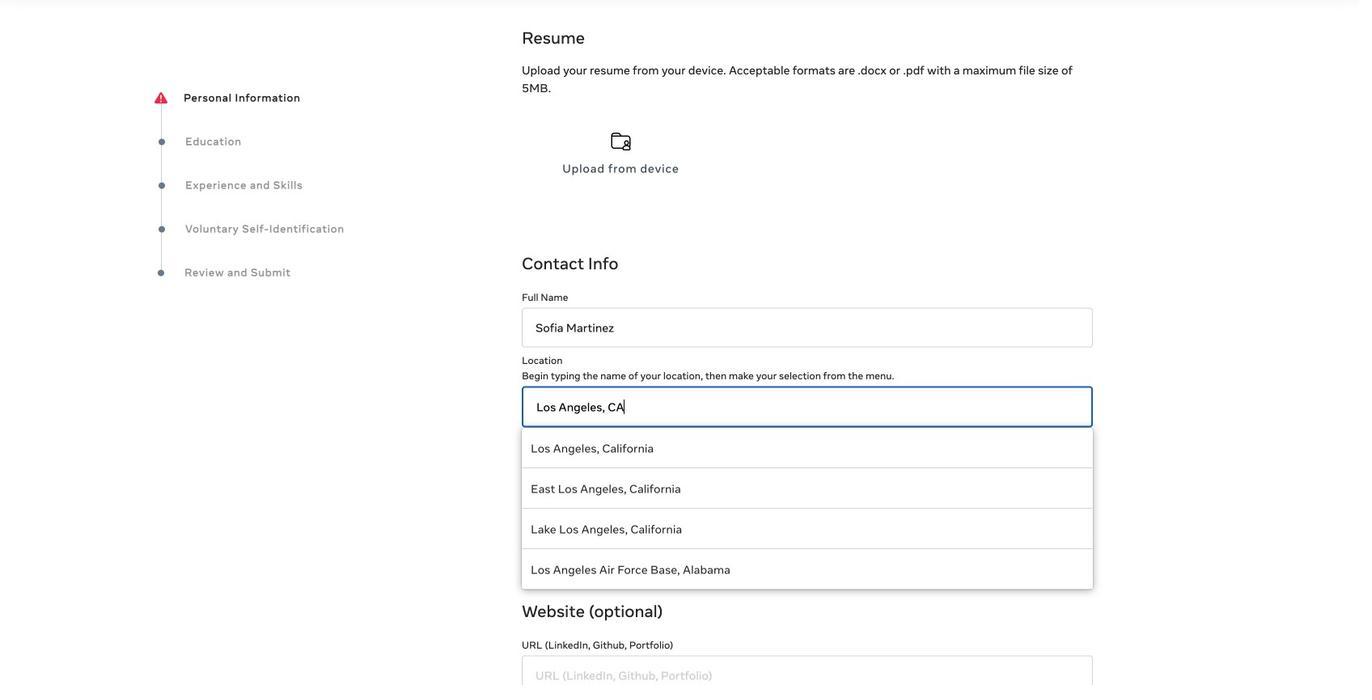 Task type: locate. For each thing, give the bounding box(es) containing it.
Email text field
[[522, 455, 1093, 495]]

Location text field
[[522, 387, 1093, 428]]

URL (LinkedIn, Github, Portfolio) text field
[[522, 656, 1093, 686]]

Full Name text field
[[522, 308, 1093, 348]]

Phone text field
[[522, 523, 1093, 562]]



Task type: vqa. For each thing, say whether or not it's contained in the screenshot.
desktop nav logo
no



